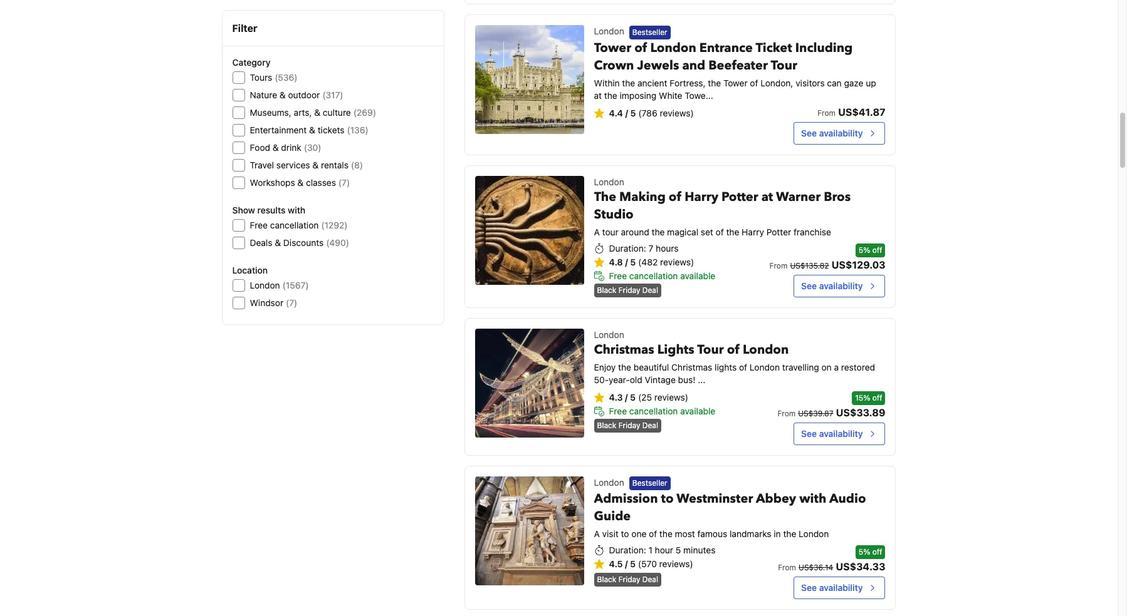 Task type: locate. For each thing, give the bounding box(es) containing it.
black friday deal for admission
[[597, 575, 658, 585]]

4.3
[[609, 392, 623, 403]]

0 vertical spatial at
[[594, 90, 602, 101]]

0 vertical spatial black
[[597, 286, 617, 295]]

visit
[[602, 529, 619, 540]]

bestseller up the admission
[[632, 479, 667, 488]]

2 vertical spatial cancellation
[[629, 406, 678, 417]]

abbey
[[756, 491, 796, 508]]

& down '(30)'
[[312, 160, 319, 171]]

2 see from the top
[[801, 281, 817, 291]]

from inside 5% off from us$36.14 us$34.33
[[778, 564, 796, 573]]

5 left (25
[[630, 392, 636, 403]]

0 vertical spatial harry
[[685, 188, 718, 205]]

1 horizontal spatial with
[[799, 491, 827, 508]]

4.4
[[609, 108, 623, 118]]

of right the one
[[649, 529, 657, 540]]

black friday deal
[[597, 286, 658, 295], [597, 421, 658, 430], [597, 575, 658, 585]]

0 vertical spatial friday
[[619, 286, 640, 295]]

2 vertical spatial deal
[[642, 575, 658, 585]]

tour up london,
[[771, 57, 797, 74]]

at down within
[[594, 90, 602, 101]]

1 availability from the top
[[819, 128, 863, 138]]

0 horizontal spatial potter
[[722, 188, 758, 205]]

london up 'enjoy' at the bottom right
[[594, 330, 624, 340]]

off
[[873, 246, 882, 255], [873, 393, 882, 403], [873, 548, 882, 557]]

admission to westminster abbey with audio guide a visit to one of the most famous landmarks in the london
[[594, 491, 866, 540]]

/ for 4.4
[[625, 108, 628, 118]]

5% up us$34.33
[[859, 548, 870, 557]]

0 horizontal spatial tour
[[697, 341, 724, 358]]

1 horizontal spatial tower
[[723, 78, 748, 88]]

0 vertical spatial black friday deal
[[597, 286, 658, 295]]

food
[[250, 142, 270, 153]]

/ right 4.8
[[625, 257, 628, 267]]

from inside 15% off from us$39.87 us$33.89
[[778, 409, 796, 419]]

tower down beefeater
[[723, 78, 748, 88]]

reviews) for 4.3 / 5 (25 reviews)
[[654, 392, 688, 403]]

1 vertical spatial harry
[[742, 227, 764, 237]]

deals & discounts (490)
[[250, 238, 349, 248]]

famous
[[698, 529, 727, 540]]

filter
[[232, 23, 257, 34]]

tour inside london christmas lights tour of london enjoy the beautiful christmas lights of london travelling on a restored 50-year-old vintage bus! ...
[[697, 341, 724, 358]]

3 off from the top
[[873, 548, 882, 557]]

2 black friday deal from the top
[[597, 421, 658, 430]]

1 vertical spatial duration:
[[609, 545, 646, 556]]

within
[[594, 78, 620, 88]]

/ for 4.3
[[625, 392, 628, 403]]

see availability
[[801, 128, 863, 138], [801, 281, 863, 291], [801, 429, 863, 439], [801, 583, 863, 594]]

can
[[827, 78, 842, 88]]

2 off from the top
[[873, 393, 882, 403]]

see down us$36.14
[[801, 583, 817, 594]]

5 left the "(570"
[[630, 559, 636, 570]]

see for christmas lights tour of london
[[801, 429, 817, 439]]

1 off from the top
[[873, 246, 882, 255]]

available
[[680, 271, 715, 281], [680, 406, 715, 417]]

4.8 / 5 (482 reviews)
[[609, 257, 694, 267]]

off inside 15% off from us$39.87 us$33.89
[[873, 393, 882, 403]]

the up imposing at the top of page
[[622, 78, 635, 88]]

0 horizontal spatial at
[[594, 90, 602, 101]]

harry up set
[[685, 188, 718, 205]]

us$34.33
[[836, 562, 886, 573]]

deal down "4.8 / 5 (482 reviews)"
[[642, 286, 658, 295]]

black friday deal down the 4.3
[[597, 421, 658, 430]]

0 vertical spatial with
[[288, 205, 305, 216]]

1 vertical spatial friday
[[619, 421, 640, 430]]

black for london
[[597, 421, 617, 430]]

deal down 4.3 / 5 (25 reviews)
[[642, 421, 658, 430]]

1 vertical spatial black
[[597, 421, 617, 430]]

discounts
[[283, 238, 324, 248]]

outdoor
[[288, 90, 320, 100]]

1 vertical spatial at
[[762, 188, 773, 205]]

visitors
[[796, 78, 825, 88]]

a left tour at the right top of page
[[594, 227, 600, 237]]

4 see availability from the top
[[801, 583, 863, 594]]

see availability for admission to westminster abbey with audio guide
[[801, 583, 863, 594]]

1 free cancellation available from the top
[[609, 271, 715, 281]]

4.5 / 5 (570 reviews)
[[609, 559, 693, 570]]

available down set
[[680, 271, 715, 281]]

entrance
[[700, 39, 753, 56]]

1 horizontal spatial at
[[762, 188, 773, 205]]

0 vertical spatial off
[[873, 246, 882, 255]]

black
[[597, 286, 617, 295], [597, 421, 617, 430], [597, 575, 617, 585]]

1 vertical spatial black friday deal
[[597, 421, 658, 430]]

of right set
[[716, 227, 724, 237]]

ancient
[[638, 78, 667, 88]]

1 vertical spatial christmas
[[671, 362, 712, 373]]

from left us$36.14
[[778, 564, 796, 573]]

bestseller for of
[[632, 27, 667, 37]]

london up travelling
[[743, 341, 789, 358]]

1 duration: from the top
[[609, 243, 646, 254]]

5% inside 5% off from us$36.14 us$34.33
[[859, 548, 870, 557]]

& for classes
[[297, 177, 304, 188]]

& up '(30)'
[[309, 125, 315, 135]]

us$41.87
[[838, 106, 886, 118]]

duration: up 4.5
[[609, 545, 646, 556]]

5 right hour
[[676, 545, 681, 556]]

2 deal from the top
[[642, 421, 658, 430]]

classes
[[306, 177, 336, 188]]

5 left the (482
[[630, 257, 636, 267]]

see availability down us$36.14
[[801, 583, 863, 594]]

a
[[834, 362, 839, 373]]

the up "year-"
[[618, 362, 631, 373]]

potter left warner at the top of the page
[[722, 188, 758, 205]]

from for potter
[[770, 261, 788, 271]]

a inside london the making of harry potter at warner bros studio a tour around the magical set of the harry potter franchise
[[594, 227, 600, 237]]

4 / from the top
[[625, 559, 628, 570]]

0 vertical spatial cancellation
[[270, 220, 319, 231]]

0 vertical spatial a
[[594, 227, 600, 237]]

reviews) down vintage
[[654, 392, 688, 403]]

3 black friday deal from the top
[[597, 575, 658, 585]]

2 bestseller from the top
[[632, 479, 667, 488]]

friday for admission
[[619, 575, 640, 585]]

1 5% from the top
[[859, 246, 870, 255]]

vintage
[[645, 375, 676, 385]]

0 vertical spatial tower
[[594, 39, 631, 56]]

london up jewels
[[650, 39, 696, 56]]

1 horizontal spatial tour
[[771, 57, 797, 74]]

from left us$135.82
[[770, 261, 788, 271]]

us$39.87
[[798, 409, 834, 419]]

0 vertical spatial available
[[680, 271, 715, 281]]

cancellation up deals & discounts (490)
[[270, 220, 319, 231]]

reviews) down hour
[[659, 559, 693, 570]]

see availability for christmas lights tour of london
[[801, 429, 863, 439]]

a
[[594, 227, 600, 237], [594, 529, 600, 540]]

free down the 4.3
[[609, 406, 627, 417]]

2 vertical spatial friday
[[619, 575, 640, 585]]

set
[[701, 227, 713, 237]]

1 horizontal spatial potter
[[767, 227, 791, 237]]

friday for london
[[619, 421, 640, 430]]

(7) down rentals
[[339, 177, 350, 188]]

0 vertical spatial tour
[[771, 57, 797, 74]]

1 bestseller from the top
[[632, 27, 667, 37]]

with inside admission to westminster abbey with audio guide a visit to one of the most famous landmarks in the london
[[799, 491, 827, 508]]

2 availability from the top
[[819, 281, 863, 291]]

1 vertical spatial a
[[594, 529, 600, 540]]

1 see from the top
[[801, 128, 817, 138]]

see availability down us$39.87
[[801, 429, 863, 439]]

1 vertical spatial (7)
[[286, 298, 297, 308]]

1 vertical spatial available
[[680, 406, 715, 417]]

1 vertical spatial tower
[[723, 78, 748, 88]]

5
[[630, 108, 636, 118], [630, 257, 636, 267], [630, 392, 636, 403], [676, 545, 681, 556], [630, 559, 636, 570]]

friday down 4.5
[[619, 575, 640, 585]]

black friday deal down 4.5
[[597, 575, 658, 585]]

0 vertical spatial potter
[[722, 188, 758, 205]]

1 available from the top
[[680, 271, 715, 281]]

reviews) for 4.8 / 5 (482 reviews)
[[660, 257, 694, 267]]

us$129.03
[[832, 259, 886, 271]]

availability for admission to westminster abbey with audio guide
[[819, 583, 863, 594]]

of right the making on the top right of the page
[[669, 188, 682, 205]]

3 / from the top
[[625, 392, 628, 403]]

0 horizontal spatial to
[[621, 529, 629, 540]]

3 availability from the top
[[819, 429, 863, 439]]

1 friday from the top
[[619, 286, 640, 295]]

1 vertical spatial potter
[[767, 227, 791, 237]]

duration: down around
[[609, 243, 646, 254]]

availability for christmas lights tour of london
[[819, 429, 863, 439]]

5% for the making of harry potter at warner bros studio
[[859, 246, 870, 255]]

1 vertical spatial tour
[[697, 341, 724, 358]]

2 vertical spatial off
[[873, 548, 882, 557]]

0 vertical spatial duration:
[[609, 243, 646, 254]]

see availability for the making of harry potter at warner bros studio
[[801, 281, 863, 291]]

tower of london entrance ticket including crown jewels and beefeater tour image
[[475, 25, 584, 134]]

2 vertical spatial black friday deal
[[597, 575, 658, 585]]

the
[[622, 78, 635, 88], [708, 78, 721, 88], [604, 90, 617, 101], [652, 227, 665, 237], [726, 227, 739, 237], [618, 362, 631, 373], [660, 529, 673, 540], [783, 529, 796, 540]]

potter
[[722, 188, 758, 205], [767, 227, 791, 237]]

0 vertical spatial deal
[[642, 286, 658, 295]]

black down 4.8
[[597, 286, 617, 295]]

(25
[[638, 392, 652, 403]]

potter left franchise
[[767, 227, 791, 237]]

5%
[[859, 246, 870, 255], [859, 548, 870, 557]]

with
[[288, 205, 305, 216], [799, 491, 827, 508]]

1 vertical spatial bestseller
[[632, 479, 667, 488]]

black down the 4.3
[[597, 421, 617, 430]]

free cancellation available down 4.3 / 5 (25 reviews)
[[609, 406, 715, 417]]

admission to westminster abbey with audio guide image
[[475, 477, 584, 586]]

1 vertical spatial deal
[[642, 421, 658, 430]]

4 see from the top
[[801, 583, 817, 594]]

the up towe...
[[708, 78, 721, 88]]

(786
[[638, 108, 658, 118]]

1 horizontal spatial (7)
[[339, 177, 350, 188]]

free cancellation available
[[609, 271, 715, 281], [609, 406, 715, 417]]

5 left (786
[[630, 108, 636, 118]]

off up us$129.03
[[873, 246, 882, 255]]

2 friday from the top
[[619, 421, 640, 430]]

free
[[250, 220, 268, 231], [609, 271, 627, 281], [609, 406, 627, 417]]

availability down us$34.33
[[819, 583, 863, 594]]

harry right set
[[742, 227, 764, 237]]

2 see availability from the top
[[801, 281, 863, 291]]

3 see availability from the top
[[801, 429, 863, 439]]

2 duration: from the top
[[609, 545, 646, 556]]

5 for (482 reviews)
[[630, 257, 636, 267]]

0 vertical spatial bestseller
[[632, 27, 667, 37]]

(30)
[[304, 142, 321, 153]]

the right the in
[[783, 529, 796, 540]]

category
[[232, 57, 271, 68]]

1 vertical spatial free cancellation available
[[609, 406, 715, 417]]

a left 'visit'
[[594, 529, 600, 540]]

london up the admission
[[594, 477, 624, 488]]

see availability down from us$41.87
[[801, 128, 863, 138]]

free cancellation available down "4.8 / 5 (482 reviews)"
[[609, 271, 715, 281]]

1 deal from the top
[[642, 286, 658, 295]]

friday down the 4.3
[[619, 421, 640, 430]]

services
[[276, 160, 310, 171]]

from inside 5% off from us$135.82 us$129.03
[[770, 261, 788, 271]]

availability down us$129.03
[[819, 281, 863, 291]]

off inside 5% off from us$135.82 us$129.03
[[873, 246, 882, 255]]

tour inside tower of london entrance ticket including crown jewels and beefeater tour within the ancient fortress, the tower of london, visitors can gaze up at the imposing white towe...
[[771, 57, 797, 74]]

1 vertical spatial with
[[799, 491, 827, 508]]

3 see from the top
[[801, 429, 817, 439]]

off up us$34.33
[[873, 548, 882, 557]]

cancellation down 4.3 / 5 (25 reviews)
[[629, 406, 678, 417]]

from inside from us$41.87
[[818, 108, 836, 118]]

off for christmas lights tour of london
[[873, 393, 882, 403]]

cancellation
[[270, 220, 319, 231], [629, 271, 678, 281], [629, 406, 678, 417]]

from for london
[[778, 409, 796, 419]]

from left us$39.87
[[778, 409, 796, 419]]

2 a from the top
[[594, 529, 600, 540]]

/ right 4.5
[[625, 559, 628, 570]]

0 vertical spatial free cancellation available
[[609, 271, 715, 281]]

see down the visitors
[[801, 128, 817, 138]]

the up 7
[[652, 227, 665, 237]]

duration:
[[609, 243, 646, 254], [609, 545, 646, 556]]

free down 4.8
[[609, 271, 627, 281]]

2 available from the top
[[680, 406, 715, 417]]

see
[[801, 128, 817, 138], [801, 281, 817, 291], [801, 429, 817, 439], [801, 583, 817, 594]]

4 availability from the top
[[819, 583, 863, 594]]

5 for (570 reviews)
[[630, 559, 636, 570]]

travel
[[250, 160, 274, 171]]

availability down from us$41.87
[[819, 128, 863, 138]]

christmas up 'enjoy' at the bottom right
[[594, 341, 654, 358]]

3 friday from the top
[[619, 575, 640, 585]]

to right the admission
[[661, 491, 674, 508]]

london inside london the making of harry potter at warner bros studio a tour around the magical set of the harry potter franchise
[[594, 177, 624, 187]]

travel services & rentals (8)
[[250, 160, 363, 171]]

2 black from the top
[[597, 421, 617, 430]]

show results with
[[232, 205, 305, 216]]

& right deals
[[275, 238, 281, 248]]

windsor (7)
[[250, 298, 297, 308]]

3 deal from the top
[[642, 575, 658, 585]]

1 vertical spatial 5%
[[859, 548, 870, 557]]

1 / from the top
[[625, 108, 628, 118]]

1 see availability from the top
[[801, 128, 863, 138]]

from
[[818, 108, 836, 118], [770, 261, 788, 271], [778, 409, 796, 419], [778, 564, 796, 573]]

1 vertical spatial to
[[621, 529, 629, 540]]

0 horizontal spatial with
[[288, 205, 305, 216]]

the making of harry potter at warner bros studio image
[[475, 176, 584, 285]]

available down ...
[[680, 406, 715, 417]]

2 free cancellation available from the top
[[609, 406, 715, 417]]

london
[[594, 26, 624, 37], [650, 39, 696, 56], [594, 177, 624, 187], [250, 280, 280, 291], [594, 330, 624, 340], [743, 341, 789, 358], [750, 362, 780, 373], [594, 477, 624, 488], [799, 529, 829, 540]]

2 5% from the top
[[859, 548, 870, 557]]

...
[[698, 375, 705, 385]]

availability
[[819, 128, 863, 138], [819, 281, 863, 291], [819, 429, 863, 439], [819, 583, 863, 594]]

2 / from the top
[[625, 257, 628, 267]]

franchise
[[794, 227, 831, 237]]

of up jewels
[[635, 39, 647, 56]]

see availability down 5% off from us$135.82 us$129.03
[[801, 281, 863, 291]]

deal
[[642, 286, 658, 295], [642, 421, 658, 430], [642, 575, 658, 585]]

cancellation down "4.8 / 5 (482 reviews)"
[[629, 271, 678, 281]]

harry
[[685, 188, 718, 205], [742, 227, 764, 237]]

off inside 5% off from us$36.14 us$34.33
[[873, 548, 882, 557]]

bros
[[824, 188, 851, 205]]

christmas
[[594, 341, 654, 358], [671, 362, 712, 373]]

bestseller up jewels
[[632, 27, 667, 37]]

0 vertical spatial 5%
[[859, 246, 870, 255]]

tower up crown at the right of the page
[[594, 39, 631, 56]]

0 vertical spatial christmas
[[594, 341, 654, 358]]

/ right the 4.3
[[625, 392, 628, 403]]

tickets
[[318, 125, 345, 135]]

availability down us$33.89
[[819, 429, 863, 439]]

2 vertical spatial black
[[597, 575, 617, 585]]

black down 4.5
[[597, 575, 617, 585]]

deal down 4.5 / 5 (570 reviews) at the bottom
[[642, 575, 658, 585]]

& left drink
[[273, 142, 279, 153]]

reviews) down white at right
[[660, 108, 694, 118]]

(1567)
[[283, 280, 309, 291]]

black friday deal for london
[[597, 421, 658, 430]]

(8)
[[351, 160, 363, 171]]

5% for admission to westminster abbey with audio guide
[[859, 548, 870, 557]]

at
[[594, 90, 602, 101], [762, 188, 773, 205]]

black friday deal down 4.8
[[597, 286, 658, 295]]

3 black from the top
[[597, 575, 617, 585]]

& down travel services & rentals (8)
[[297, 177, 304, 188]]

london up 5% off from us$36.14 us$34.33
[[799, 529, 829, 540]]

(490)
[[326, 238, 349, 248]]

culture
[[323, 107, 351, 118]]

1 vertical spatial cancellation
[[629, 271, 678, 281]]

of right lights
[[739, 362, 747, 373]]

most
[[675, 529, 695, 540]]

/ right 4.4 on the top
[[625, 108, 628, 118]]

to left the one
[[621, 529, 629, 540]]

see for admission to westminster abbey with audio guide
[[801, 583, 817, 594]]

4.3 / 5 (25 reviews)
[[609, 392, 688, 403]]

admission
[[594, 491, 658, 508]]

1 horizontal spatial to
[[661, 491, 674, 508]]

see down us$39.87
[[801, 429, 817, 439]]

to
[[661, 491, 674, 508], [621, 529, 629, 540]]

see down us$135.82
[[801, 281, 817, 291]]

1 vertical spatial off
[[873, 393, 882, 403]]

reviews) down hours
[[660, 257, 694, 267]]

(7)
[[339, 177, 350, 188], [286, 298, 297, 308]]

at left warner at the top of the page
[[762, 188, 773, 205]]

5% inside 5% off from us$135.82 us$129.03
[[859, 246, 870, 255]]

(7) down "(1567)"
[[286, 298, 297, 308]]

duration: for studio
[[609, 243, 646, 254]]

1 a from the top
[[594, 227, 600, 237]]

from down can
[[818, 108, 836, 118]]

see availability for tower of london entrance ticket including crown jewels and beefeater tour
[[801, 128, 863, 138]]



Task type: vqa. For each thing, say whether or not it's contained in the screenshot.
Search results updated. New York: 357 properties found. ELEMENT
no



Task type: describe. For each thing, give the bounding box(es) containing it.
50-
[[594, 375, 609, 385]]

reviews) for 4.5 / 5 (570 reviews)
[[659, 559, 693, 570]]

tours (536)
[[250, 72, 297, 83]]

4.8
[[609, 257, 623, 267]]

tower of london entrance ticket including crown jewels and beefeater tour within the ancient fortress, the tower of london, visitors can gaze up at the imposing white towe...
[[594, 39, 876, 101]]

of up lights
[[727, 341, 740, 358]]

london up windsor at left
[[250, 280, 280, 291]]

0 vertical spatial free
[[250, 220, 268, 231]]

of inside admission to westminster abbey with audio guide a visit to one of the most famous landmarks in the london
[[649, 529, 657, 540]]

arts,
[[294, 107, 312, 118]]

(482
[[638, 257, 658, 267]]

the up hour
[[660, 529, 673, 540]]

& for outdoor
[[280, 90, 286, 100]]

food & drink (30)
[[250, 142, 321, 153]]

5 for (786 reviews)
[[630, 108, 636, 118]]

0 horizontal spatial harry
[[685, 188, 718, 205]]

jewels
[[637, 57, 679, 74]]

towe...
[[685, 90, 713, 101]]

0 horizontal spatial (7)
[[286, 298, 297, 308]]

1 black from the top
[[597, 286, 617, 295]]

drink
[[281, 142, 301, 153]]

black for admission
[[597, 575, 617, 585]]

15%
[[855, 393, 870, 403]]

london,
[[761, 78, 793, 88]]

the
[[594, 188, 616, 205]]

around
[[621, 227, 649, 237]]

1 horizontal spatial christmas
[[671, 362, 712, 373]]

including
[[795, 39, 853, 56]]

1 vertical spatial free
[[609, 271, 627, 281]]

workshops & classes (7)
[[250, 177, 350, 188]]

duration: 1 hour 5 minutes
[[609, 545, 716, 556]]

(136)
[[347, 125, 368, 135]]

gaze
[[844, 78, 864, 88]]

us$36.14
[[799, 564, 833, 573]]

warner
[[776, 188, 821, 205]]

availability for tower of london entrance ticket including crown jewels and beefeater tour
[[819, 128, 863, 138]]

at inside tower of london entrance ticket including crown jewels and beefeater tour within the ancient fortress, the tower of london, visitors can gaze up at the imposing white towe...
[[594, 90, 602, 101]]

see for the making of harry potter at warner bros studio
[[801, 281, 817, 291]]

& for drink
[[273, 142, 279, 153]]

entertainment & tickets (136)
[[250, 125, 368, 135]]

15% off from us$39.87 us$33.89
[[778, 393, 886, 419]]

& right "arts,"
[[314, 107, 320, 118]]

availability for the making of harry potter at warner bros studio
[[819, 281, 863, 291]]

on
[[822, 362, 832, 373]]

in
[[774, 529, 781, 540]]

and
[[682, 57, 705, 74]]

tours
[[250, 72, 272, 83]]

old
[[630, 375, 642, 385]]

from for audio
[[778, 564, 796, 573]]

london inside tower of london entrance ticket including crown jewels and beefeater tour within the ancient fortress, the tower of london, visitors can gaze up at the imposing white towe...
[[650, 39, 696, 56]]

5% off from us$135.82 us$129.03
[[770, 246, 886, 271]]

of left london,
[[750, 78, 758, 88]]

the down within
[[604, 90, 617, 101]]

1 horizontal spatial harry
[[742, 227, 764, 237]]

show
[[232, 205, 255, 216]]

rentals
[[321, 160, 349, 171]]

beautiful
[[634, 362, 669, 373]]

christmas lights tour of london image
[[475, 329, 584, 438]]

windsor
[[250, 298, 283, 308]]

us$33.89
[[836, 407, 886, 419]]

(269)
[[353, 107, 376, 118]]

at inside london the making of harry potter at warner bros studio a tour around the magical set of the harry potter franchise
[[762, 188, 773, 205]]

off for admission to westminster abbey with audio guide
[[873, 548, 882, 557]]

nature
[[250, 90, 277, 100]]

5 for (25 reviews)
[[630, 392, 636, 403]]

(1292)
[[321, 220, 348, 231]]

0 horizontal spatial christmas
[[594, 341, 654, 358]]

the right set
[[726, 227, 739, 237]]

(317)
[[322, 90, 343, 100]]

ticket
[[756, 39, 792, 56]]

london inside admission to westminster abbey with audio guide a visit to one of the most famous landmarks in the london
[[799, 529, 829, 540]]

off for the making of harry potter at warner bros studio
[[873, 246, 882, 255]]

0 vertical spatial (7)
[[339, 177, 350, 188]]

1
[[649, 545, 653, 556]]

& for tickets
[[309, 125, 315, 135]]

0 horizontal spatial tower
[[594, 39, 631, 56]]

year-
[[609, 375, 630, 385]]

lights
[[658, 341, 694, 358]]

museums, arts, & culture (269)
[[250, 107, 376, 118]]

hour
[[655, 545, 673, 556]]

imposing
[[620, 90, 657, 101]]

/ for 4.8
[[625, 257, 628, 267]]

location
[[232, 265, 268, 276]]

5% off from us$36.14 us$34.33
[[778, 548, 886, 573]]

studio
[[594, 206, 634, 223]]

london (1567)
[[250, 280, 309, 291]]

one
[[632, 529, 647, 540]]

deals
[[250, 238, 272, 248]]

& for discounts
[[275, 238, 281, 248]]

entertainment
[[250, 125, 307, 135]]

0 vertical spatial to
[[661, 491, 674, 508]]

(536)
[[275, 72, 297, 83]]

london up crown at the right of the page
[[594, 26, 624, 37]]

deal for london
[[642, 421, 658, 430]]

us$135.82
[[790, 261, 829, 271]]

a inside admission to westminster abbey with audio guide a visit to one of the most famous landmarks in the london
[[594, 529, 600, 540]]

free cancellation (1292)
[[250, 220, 348, 231]]

duration: for to
[[609, 545, 646, 556]]

museums,
[[250, 107, 291, 118]]

/ for 4.5
[[625, 559, 628, 570]]

landmarks
[[730, 529, 772, 540]]

london left travelling
[[750, 362, 780, 373]]

2 vertical spatial free
[[609, 406, 627, 417]]

bus!
[[678, 375, 696, 385]]

the inside london christmas lights tour of london enjoy the beautiful christmas lights of london travelling on a restored 50-year-old vintage bus! ...
[[618, 362, 631, 373]]

see for tower of london entrance ticket including crown jewels and beefeater tour
[[801, 128, 817, 138]]

westminster
[[677, 491, 753, 508]]

7
[[649, 243, 654, 254]]

beefeater
[[709, 57, 768, 74]]

duration: 7 hours
[[609, 243, 679, 254]]

hours
[[656, 243, 679, 254]]

making
[[619, 188, 666, 205]]

fortress,
[[670, 78, 706, 88]]

enjoy
[[594, 362, 616, 373]]

bestseller for to
[[632, 479, 667, 488]]

4.4 / 5 (786 reviews)
[[609, 108, 694, 118]]

guide
[[594, 508, 631, 525]]

1 black friday deal from the top
[[597, 286, 658, 295]]

minutes
[[683, 545, 716, 556]]

reviews) for 4.4 / 5 (786 reviews)
[[660, 108, 694, 118]]

deal for admission
[[642, 575, 658, 585]]



